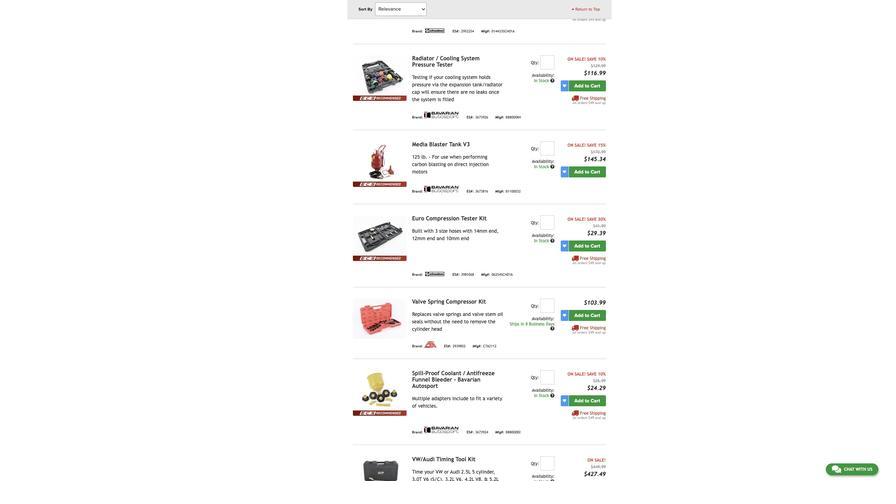 Task type: vqa. For each thing, say whether or not it's contained in the screenshot.


Task type: describe. For each thing, give the bounding box(es) containing it.
qty: for radiator / cooling system pressure tester
[[531, 60, 539, 65]]

cart for $116.99
[[591, 83, 600, 89]]

time your vw or audi 2.5l 5 cylinder, 3.0t v6 (s/c), 3.2l v6, 4.2l v8, & 5.2
[[412, 469, 499, 481]]

brand: for euro
[[412, 273, 423, 277]]

2939852
[[453, 345, 466, 349]]

/ inside the spill-proof coolant / antifreeze funnel bleeder - bavarian autosport
[[463, 370, 465, 377]]

built with 3 size hoses with 14mm end, 12mm end and 10mm end
[[412, 228, 499, 241]]

without
[[424, 319, 441, 325]]

add to cart for $29.39
[[574, 243, 600, 249]]

qty: for euro compression tester kit
[[531, 220, 539, 225]]

up for $29.39
[[602, 261, 606, 265]]

shipping for $116.99
[[590, 96, 606, 101]]

4 cart from the top
[[591, 313, 600, 319]]

add to wish list image for $145.34
[[563, 170, 566, 174]]

use
[[441, 154, 448, 160]]

3 question circle image from the top
[[550, 480, 555, 481]]

us
[[867, 467, 872, 472]]

in for $145.34
[[534, 164, 538, 169]]

4.2l
[[465, 477, 474, 481]]

replaces
[[412, 312, 431, 317]]

10% for $116.99
[[598, 57, 606, 62]]

and down the top
[[595, 18, 601, 21]]

b8800082
[[506, 431, 521, 435]]

6 qty: from the top
[[531, 462, 539, 466]]

shipping for $29.39
[[590, 256, 606, 261]]

0 horizontal spatial system
[[421, 97, 436, 102]]

schwaben - corporate logo image for es#: 2952254
[[424, 28, 446, 33]]

holds
[[479, 74, 491, 80]]

1 free from the top
[[580, 13, 589, 18]]

ships in 8 business days
[[510, 322, 555, 327]]

mfg#: cta2112
[[473, 345, 496, 349]]

4 up from the top
[[602, 331, 606, 334]]

proof
[[425, 370, 440, 377]]

chat with us link
[[826, 464, 878, 476]]

to left the top
[[589, 7, 592, 12]]

3 add to wish list image from the top
[[563, 314, 566, 317]]

es#: 3673924
[[467, 431, 488, 435]]

to inside multiple adapters include to fit a variety of vehicles.
[[470, 396, 475, 402]]

hoses
[[449, 228, 461, 234]]

in
[[521, 322, 524, 327]]

to down '$24.29'
[[585, 398, 589, 404]]

multiple
[[412, 396, 430, 402]]

euro
[[412, 215, 424, 222]]

springs
[[446, 312, 461, 317]]

add to cart for $145.34
[[574, 169, 600, 175]]

to inside replaces valve springs and valve stem oil seals without the need to remove the cylinder head
[[464, 319, 469, 325]]

$41.99
[[593, 224, 606, 229]]

save for $29.39
[[587, 217, 597, 222]]

mfg#: b8800082
[[495, 431, 521, 435]]

- inside 125 lb. - for use when performing carbon blasting on direct injection motors
[[429, 154, 431, 160]]

- inside the spill-proof coolant / antifreeze funnel bleeder - bavarian autosport
[[454, 376, 456, 383]]

es#4706075 - 003405sch01a - vw/audi timing tool kit - time your vw or audi 2.5l 5 cylinder, 3.0t v6 (s/c), 3.2l v6, 4.2l v8, & 5.2l v10 engine with ease! - schwaben - audi image
[[353, 457, 406, 481]]

on sale!                         save 30% $41.99 $29.39
[[568, 217, 606, 237]]

question circle image for $145.34
[[550, 165, 555, 169]]

cooling
[[445, 74, 461, 80]]

1 valve from the left
[[433, 312, 445, 317]]

antifreeze
[[467, 370, 495, 377]]

question circle image for on sale!                         save 10%
[[550, 394, 555, 398]]

mfg#: left 014433sch01a
[[481, 29, 490, 33]]

autosport
[[412, 383, 438, 390]]

orders for $29.39
[[577, 261, 587, 265]]

bav auto tools - corporate logo image for /
[[424, 112, 460, 119]]

06254sch01a
[[492, 273, 513, 277]]

top
[[593, 7, 600, 12]]

in for $116.99
[[534, 78, 538, 83]]

pressure
[[412, 82, 431, 87]]

4 add from the top
[[574, 313, 584, 319]]

1 shipping from the top
[[590, 13, 606, 18]]

b8800084
[[506, 116, 521, 119]]

end,
[[489, 228, 499, 234]]

$427.49
[[584, 471, 606, 478]]

$49 for $24.29
[[588, 416, 594, 420]]

1 horizontal spatial with
[[463, 228, 472, 234]]

2.5l
[[461, 469, 471, 475]]

add for $116.99
[[574, 83, 584, 89]]

3673926
[[475, 116, 488, 119]]

es#: for compressor
[[444, 345, 451, 349]]

2 valve from the left
[[472, 312, 484, 317]]

4 shipping from the top
[[590, 326, 606, 331]]

stock for $29.39
[[539, 238, 549, 243]]

es#3673816 - b1100032 - media blaster tank v3 - 125 lb. - for use when performing carbon blasting on direct injection motors - bav auto tools - audi bmw volkswagen mercedes benz mini porsche image
[[353, 141, 406, 182]]

will
[[421, 89, 429, 95]]

in stock for $145.34
[[534, 164, 550, 169]]

cart for $24.29
[[591, 398, 600, 404]]

vw/audi timing tool kit
[[412, 456, 475, 463]]

add to cart button for $24.29
[[569, 396, 606, 406]]

ecs tuning recommends this product. image for euro compression tester kit
[[353, 256, 406, 261]]

014433sch01a
[[492, 29, 515, 33]]

bav auto tools - corporate logo image for proof
[[424, 427, 460, 434]]

1 horizontal spatial system
[[462, 74, 478, 80]]

free for $116.99
[[580, 96, 589, 101]]

sort
[[358, 7, 366, 12]]

mfg#: for radiator / cooling system pressure tester
[[495, 116, 504, 119]]

seals
[[412, 319, 423, 325]]

days
[[546, 322, 555, 327]]

kit for vw/audi timing tool kit
[[468, 456, 475, 463]]

to down $145.34
[[585, 169, 589, 175]]

save for $24.29
[[587, 372, 597, 377]]

funnel
[[412, 376, 430, 383]]

10% for $24.29
[[598, 372, 606, 377]]

6 availability: from the top
[[532, 474, 555, 479]]

head
[[431, 326, 442, 332]]

no
[[469, 89, 475, 95]]

radiator / cooling system pressure tester link
[[412, 55, 480, 68]]

14mm
[[474, 228, 487, 234]]

vw/audi
[[412, 456, 435, 463]]

es#: 2952254
[[453, 29, 474, 33]]

4 orders from the top
[[577, 331, 587, 334]]

need
[[452, 319, 463, 325]]

if
[[429, 74, 432, 80]]

mfg#: for media blaster tank v3
[[495, 190, 504, 194]]

orders for $24.29
[[577, 416, 587, 420]]

brand: for spill-
[[412, 431, 423, 435]]

1 orders from the top
[[577, 18, 587, 21]]

1 ecs tuning recommends this product. image from the top
[[353, 12, 406, 18]]

direct
[[454, 162, 468, 167]]

$49 for $29.39
[[588, 261, 594, 265]]

mfg#: b8800084
[[495, 116, 521, 119]]

es#: for cooling
[[467, 116, 474, 119]]

chat
[[844, 467, 854, 472]]

for
[[432, 154, 439, 160]]

4 free from the top
[[580, 326, 589, 331]]

$103.99
[[584, 300, 606, 306]]

brand: for radiator
[[412, 116, 423, 119]]

qty: for valve spring compressor kit
[[531, 304, 539, 309]]

$449.99
[[591, 465, 606, 470]]

or
[[444, 469, 449, 475]]

system
[[461, 55, 480, 62]]

free shipping on orders $49 and up for $29.39
[[573, 256, 606, 265]]

125 lb. - for use when performing carbon blasting on direct injection motors
[[412, 154, 489, 175]]

oil
[[498, 312, 503, 317]]

adapters
[[432, 396, 451, 402]]

to down $29.39 at the right of page
[[585, 243, 589, 249]]

euro compression tester kit
[[412, 215, 487, 222]]

2 end from the left
[[461, 236, 469, 241]]

10mm
[[446, 236, 460, 241]]

es#: 3981068
[[453, 273, 474, 277]]

mfg#: for euro compression tester kit
[[481, 273, 490, 277]]

sale! inside on sale! $449.99 $427.49
[[595, 458, 606, 463]]

on inside on sale! $449.99 $427.49
[[588, 458, 593, 463]]

ecs tuning recommends this product. image for radiator / cooling system pressure tester
[[353, 96, 406, 101]]

to down $103.99
[[585, 313, 589, 319]]

es#: 3673816
[[467, 190, 488, 194]]

injection
[[469, 162, 489, 167]]

5
[[472, 469, 475, 475]]

es#: left 2952254
[[453, 29, 460, 33]]

ensure
[[431, 89, 446, 95]]

on sale!                         save 15% $170.99 $145.34
[[568, 143, 606, 163]]

question circle image for $103.99
[[550, 327, 555, 331]]

orders for $116.99
[[577, 101, 587, 105]]

by
[[367, 7, 372, 12]]

add to wish list image for $24.29
[[563, 399, 566, 403]]

4 free shipping on orders $49 and up from the top
[[573, 326, 606, 334]]

in stock for $29.39
[[534, 238, 550, 243]]

1 horizontal spatial tester
[[461, 215, 478, 222]]

sale! for $24.29
[[575, 372, 586, 377]]

3
[[435, 228, 438, 234]]

stock for $145.34
[[539, 164, 549, 169]]

the down stem
[[488, 319, 495, 325]]

in stock for $116.99
[[534, 78, 550, 83]]

and down '$24.29'
[[595, 416, 601, 420]]

$129.99
[[591, 63, 606, 68]]

b1100032
[[506, 190, 521, 194]]

size
[[439, 228, 448, 234]]

ecs tuning recommends this product. image for spill-proof coolant / antifreeze funnel bleeder - bavarian autosport
[[353, 411, 406, 416]]

media
[[412, 141, 428, 148]]

are
[[461, 89, 468, 95]]

bav auto tools - corporate logo image for blaster
[[424, 186, 460, 193]]

euro compression tester kit link
[[412, 215, 487, 222]]

on sale! $449.99 $427.49
[[584, 458, 606, 478]]

audi
[[450, 469, 460, 475]]

leaks
[[476, 89, 487, 95]]



Task type: locate. For each thing, give the bounding box(es) containing it.
2 ecs tuning recommends this product. image from the top
[[353, 96, 406, 101]]

mfg#: 014433sch01a
[[481, 29, 515, 33]]

1 vertical spatial kit
[[479, 298, 486, 305]]

1 horizontal spatial valve
[[472, 312, 484, 317]]

15%
[[598, 143, 606, 148]]

4 availability: from the top
[[532, 316, 555, 321]]

1 schwaben - corporate logo image from the top
[[424, 28, 446, 33]]

kit up stem
[[479, 298, 486, 305]]

of
[[412, 403, 417, 409]]

es#: for tester
[[453, 273, 460, 277]]

1 in from the top
[[534, 78, 538, 83]]

es#: 2939852
[[444, 345, 466, 349]]

media blaster tank v3
[[412, 141, 470, 148]]

multiple adapters include to fit a variety of vehicles.
[[412, 396, 502, 409]]

1 vertical spatial /
[[463, 370, 465, 377]]

and down $103.99
[[595, 331, 601, 334]]

free down return to top link
[[580, 13, 589, 18]]

3 ecs tuning recommends this product. image from the top
[[353, 182, 406, 187]]

cart down '$24.29'
[[591, 398, 600, 404]]

the down cap
[[412, 97, 419, 102]]

1 add to cart button from the top
[[569, 80, 606, 91]]

orders down '$24.29'
[[577, 416, 587, 420]]

5 $49 from the top
[[588, 416, 594, 420]]

1 vertical spatial 10%
[[598, 372, 606, 377]]

es#: left 3981068
[[453, 273, 460, 277]]

add to cart for $24.29
[[574, 398, 600, 404]]

2 free shipping on orders $49 and up from the top
[[573, 96, 606, 105]]

-
[[429, 154, 431, 160], [454, 376, 456, 383]]

kit for valve spring compressor kit
[[479, 298, 486, 305]]

brand: for media
[[412, 190, 423, 194]]

valve up remove
[[472, 312, 484, 317]]

add for $29.39
[[574, 243, 584, 249]]

3 $49 from the top
[[588, 261, 594, 265]]

v6
[[423, 477, 429, 481]]

add to cart down $29.39 at the right of page
[[574, 243, 600, 249]]

a
[[483, 396, 485, 402]]

3 add to cart from the top
[[574, 243, 600, 249]]

0 horizontal spatial /
[[436, 55, 438, 62]]

your up v6
[[424, 469, 434, 475]]

1 free shipping on orders $49 and up from the top
[[573, 13, 606, 21]]

save for $116.99
[[587, 57, 597, 62]]

1 bav auto tools - corporate logo image from the top
[[424, 112, 460, 119]]

es#3673926 - b8800084 - radiator / cooling system pressure tester - testing if your cooling system holds pressure via the expansion tank/radiator cap will ensure there are no leaks once the system is filled - bav auto tools - audi bmw volkswagen mercedes benz mini porsche image
[[353, 55, 406, 96]]

ecs tuning recommends this product. image for media blaster tank v3
[[353, 182, 406, 187]]

testing if your cooling system holds pressure via the expansion tank/radiator cap will ensure there are no leaks once the system is filled
[[412, 74, 503, 102]]

bav auto tools - corporate logo image down vehicles.
[[424, 427, 460, 434]]

in stock for $24.29
[[534, 393, 550, 398]]

on sale!                         save 10% $26.99 $24.29
[[568, 372, 606, 392]]

shipping
[[590, 13, 606, 18], [590, 96, 606, 101], [590, 256, 606, 261], [590, 326, 606, 331], [590, 411, 606, 416]]

1 vertical spatial your
[[424, 469, 434, 475]]

cart down $29.39 at the right of page
[[591, 243, 600, 249]]

3 orders from the top
[[577, 261, 587, 265]]

4 in stock from the top
[[534, 393, 550, 398]]

$26.99
[[593, 379, 606, 384]]

availability: for $116.99
[[532, 73, 555, 78]]

4 save from the top
[[587, 372, 597, 377]]

shipping down $103.99
[[590, 326, 606, 331]]

8
[[525, 322, 528, 327]]

5 orders from the top
[[577, 416, 587, 420]]

1 stock from the top
[[539, 78, 549, 83]]

filled
[[443, 97, 454, 102]]

0 vertical spatial -
[[429, 154, 431, 160]]

brand: left cta tools - corporate logo on the left of page
[[412, 345, 423, 349]]

3673924
[[475, 431, 488, 435]]

brand: up radiator at the top of the page
[[412, 29, 423, 33]]

bav auto tools - corporate logo image down is on the left of the page
[[424, 112, 460, 119]]

comments image
[[832, 465, 841, 474]]

/ right coolant
[[463, 370, 465, 377]]

cap
[[412, 89, 420, 95]]

0 horizontal spatial end
[[427, 236, 435, 241]]

3 shipping from the top
[[590, 256, 606, 261]]

orders down $29.39 at the right of page
[[577, 261, 587, 265]]

2 vertical spatial question circle image
[[550, 239, 555, 243]]

free for $29.39
[[580, 256, 589, 261]]

sale! inside on sale!                         save 15% $170.99 $145.34
[[575, 143, 586, 148]]

0 vertical spatial question circle image
[[550, 79, 555, 83]]

in
[[534, 78, 538, 83], [534, 164, 538, 169], [534, 238, 538, 243], [534, 393, 538, 398]]

es#: left 2939852
[[444, 345, 451, 349]]

2 availability: from the top
[[532, 159, 555, 164]]

on inside on sale!                         save 15% $170.99 $145.34
[[568, 143, 573, 148]]

3981068
[[461, 273, 474, 277]]

up for $24.29
[[602, 416, 606, 420]]

3.0t
[[412, 477, 422, 481]]

via
[[432, 82, 439, 87]]

on for $24.29
[[568, 372, 573, 377]]

0 vertical spatial bav auto tools - corporate logo image
[[424, 112, 460, 119]]

and down size
[[437, 236, 445, 241]]

brand: down motors
[[412, 190, 423, 194]]

cta2112
[[483, 345, 496, 349]]

add to wish list image
[[563, 170, 566, 174], [563, 399, 566, 403]]

1 vertical spatial -
[[454, 376, 456, 383]]

valve spring compressor kit
[[412, 298, 486, 305]]

0 vertical spatial your
[[434, 74, 444, 80]]

orders down "return"
[[577, 18, 587, 21]]

free down '$24.29'
[[580, 411, 589, 416]]

to left fit
[[470, 396, 475, 402]]

mfg#: b1100032
[[495, 190, 521, 194]]

and right the springs
[[463, 312, 471, 317]]

in for $29.39
[[534, 238, 538, 243]]

once
[[489, 89, 499, 95]]

compression
[[426, 215, 460, 222]]

3 stock from the top
[[539, 238, 549, 243]]

brand: for valve
[[412, 345, 423, 349]]

add to cart button down '$24.29'
[[569, 396, 606, 406]]

add to cart for $116.99
[[574, 83, 600, 89]]

shipping down '$24.29'
[[590, 411, 606, 416]]

stock for $116.99
[[539, 78, 549, 83]]

with for chat
[[856, 467, 866, 472]]

vehicles.
[[418, 403, 438, 409]]

kit right tool
[[468, 456, 475, 463]]

add to wish list image for $116.99
[[563, 84, 566, 88]]

3 add from the top
[[574, 243, 584, 249]]

0 vertical spatial /
[[436, 55, 438, 62]]

2 add to cart from the top
[[574, 169, 600, 175]]

0 vertical spatial schwaben - corporate logo image
[[424, 28, 446, 33]]

5 availability: from the top
[[532, 388, 555, 393]]

1 question circle image from the top
[[550, 79, 555, 83]]

with for built
[[424, 228, 434, 234]]

0 vertical spatial add to wish list image
[[563, 170, 566, 174]]

with
[[424, 228, 434, 234], [463, 228, 472, 234], [856, 467, 866, 472]]

2 add to wish list image from the top
[[563, 399, 566, 403]]

30%
[[598, 217, 606, 222]]

on for $116.99
[[568, 57, 573, 62]]

0 vertical spatial kit
[[479, 215, 487, 222]]

3 question circle image from the top
[[550, 239, 555, 243]]

2 schwaben - corporate logo image from the top
[[424, 272, 446, 276]]

cart for $29.39
[[591, 243, 600, 249]]

add to cart down '$24.29'
[[574, 398, 600, 404]]

your inside time your vw or audi 2.5l 5 cylinder, 3.0t v6 (s/c), 3.2l v6, 4.2l v8, & 5.2
[[424, 469, 434, 475]]

3 bav auto tools - corporate logo image from the top
[[424, 427, 460, 434]]

2 vertical spatial add to wish list image
[[563, 314, 566, 317]]

with left us
[[856, 467, 866, 472]]

on inside 125 lb. - for use when performing carbon blasting on direct injection motors
[[448, 162, 453, 167]]

0 horizontal spatial -
[[429, 154, 431, 160]]

availability: for $24.29
[[532, 388, 555, 393]]

pressure
[[412, 61, 435, 68]]

save up $170.99
[[587, 143, 597, 148]]

mfg#: for spill-proof coolant / antifreeze funnel bleeder - bavarian autosport
[[495, 431, 504, 435]]

2 in from the top
[[534, 164, 538, 169]]

es#: left 3673924
[[467, 431, 474, 435]]

- right lb.
[[429, 154, 431, 160]]

2 bav auto tools - corporate logo image from the top
[[424, 186, 460, 193]]

free down $29.39 at the right of page
[[580, 256, 589, 261]]

cta tools - corporate logo image
[[424, 342, 437, 348]]

with inside chat with us link
[[856, 467, 866, 472]]

bavarian
[[458, 376, 480, 383]]

add to cart button for $145.34
[[569, 166, 606, 177]]

1 $49 from the top
[[588, 18, 594, 21]]

mfg#: left b8800084
[[495, 116, 504, 119]]

end right 12mm
[[427, 236, 435, 241]]

bleeder
[[432, 376, 452, 383]]

cart down $116.99
[[591, 83, 600, 89]]

in for $24.29
[[534, 393, 538, 398]]

add to cart button for $29.39
[[569, 241, 606, 252]]

es#: left 3673816 at right top
[[467, 190, 474, 194]]

tester
[[437, 61, 453, 68], [461, 215, 478, 222]]

sale! for $29.39
[[575, 217, 586, 222]]

blasting
[[429, 162, 446, 167]]

mfg#: left 06254sch01a
[[481, 273, 490, 277]]

schwaben - corporate logo image up spring
[[424, 272, 446, 276]]

and inside built with 3 size hoses with 14mm end, 12mm end and 10mm end
[[437, 236, 445, 241]]

add to cart button for $116.99
[[569, 80, 606, 91]]

None number field
[[540, 55, 555, 69], [540, 141, 555, 156], [540, 216, 555, 230], [540, 299, 555, 313], [540, 370, 555, 385], [540, 457, 555, 471], [540, 55, 555, 69], [540, 141, 555, 156], [540, 216, 555, 230], [540, 299, 555, 313], [540, 370, 555, 385], [540, 457, 555, 471]]

2 vertical spatial question circle image
[[550, 480, 555, 481]]

return
[[575, 7, 588, 12]]

and down $116.99
[[595, 101, 601, 105]]

vw/audi timing tool kit link
[[412, 456, 475, 463]]

4 $49 from the top
[[588, 331, 594, 334]]

add to cart button down $103.99
[[569, 310, 606, 321]]

3 add to cart button from the top
[[569, 241, 606, 252]]

1 vertical spatial question circle image
[[550, 165, 555, 169]]

3 brand: from the top
[[412, 190, 423, 194]]

$49 down return to top
[[588, 18, 594, 21]]

1 vertical spatial system
[[421, 97, 436, 102]]

sale! inside on sale!                         save 10% $26.99 $24.29
[[575, 372, 586, 377]]

when
[[450, 154, 462, 160]]

3 save from the top
[[587, 217, 597, 222]]

question circle image
[[550, 79, 555, 83], [550, 165, 555, 169], [550, 239, 555, 243]]

0 vertical spatial question circle image
[[550, 327, 555, 331]]

1 horizontal spatial /
[[463, 370, 465, 377]]

6 brand: from the top
[[412, 431, 423, 435]]

1 add to wish list image from the top
[[563, 170, 566, 174]]

10% up $129.99
[[598, 57, 606, 62]]

2 qty: from the top
[[531, 146, 539, 151]]

save inside the on sale!                         save 10% $129.99 $116.99
[[587, 57, 597, 62]]

add to cart button down $116.99
[[569, 80, 606, 91]]

5 shipping from the top
[[590, 411, 606, 416]]

cart for $145.34
[[591, 169, 600, 175]]

10% inside on sale!                         save 10% $26.99 $24.29
[[598, 372, 606, 377]]

lb.
[[421, 154, 427, 160]]

2 add to wish list image from the top
[[563, 244, 566, 248]]

2 $49 from the top
[[588, 101, 594, 105]]

1 cart from the top
[[591, 83, 600, 89]]

0 vertical spatial add to wish list image
[[563, 84, 566, 88]]

shipping for $24.29
[[590, 411, 606, 416]]

to down $116.99
[[585, 83, 589, 89]]

mfg#: left cta2112
[[473, 345, 482, 349]]

$49 down $103.99
[[588, 331, 594, 334]]

caret up image
[[572, 7, 574, 11]]

2 up from the top
[[602, 101, 606, 105]]

schwaben - corporate logo image
[[424, 28, 446, 33], [424, 272, 446, 276]]

shipping down the top
[[590, 13, 606, 18]]

on inside on sale!                         save 30% $41.99 $29.39
[[568, 217, 573, 222]]

v6,
[[456, 477, 463, 481]]

4 ecs tuning recommends this product. image from the top
[[353, 256, 406, 261]]

qty: for spill-proof coolant / antifreeze funnel bleeder - bavarian autosport
[[531, 375, 539, 380]]

on for $29.39
[[568, 217, 573, 222]]

10% up $26.99
[[598, 372, 606, 377]]

es#: for tank
[[467, 190, 474, 194]]

brand: down cap
[[412, 116, 423, 119]]

on sale!                         save 10% $129.99 $116.99
[[568, 57, 606, 76]]

free shipping on orders $49 and up for $24.29
[[573, 411, 606, 420]]

free shipping on orders $49 and up for $116.99
[[573, 96, 606, 105]]

add to cart down $145.34
[[574, 169, 600, 175]]

sale! for $145.34
[[575, 143, 586, 148]]

$24.29
[[587, 385, 606, 392]]

orders
[[577, 18, 587, 21], [577, 101, 587, 105], [577, 261, 587, 265], [577, 331, 587, 334], [577, 416, 587, 420]]

add for $145.34
[[574, 169, 584, 175]]

your inside 'testing if your cooling system holds pressure via the expansion tank/radiator cap will ensure there are no leaks once the system is filled'
[[434, 74, 444, 80]]

valve
[[433, 312, 445, 317], [472, 312, 484, 317]]

free shipping on orders $49 and up down '$24.29'
[[573, 411, 606, 420]]

question circle image
[[550, 327, 555, 331], [550, 394, 555, 398], [550, 480, 555, 481]]

availability: for $145.34
[[532, 159, 555, 164]]

0 vertical spatial tester
[[437, 61, 453, 68]]

brand: up the valve
[[412, 273, 423, 277]]

and down $29.39 at the right of page
[[595, 261, 601, 265]]

1 horizontal spatial end
[[461, 236, 469, 241]]

5 free from the top
[[580, 411, 589, 416]]

5 free shipping on orders $49 and up from the top
[[573, 411, 606, 420]]

sale! for $116.99
[[575, 57, 586, 62]]

schwaben - corporate logo image for es#: 3981068
[[424, 272, 446, 276]]

- right bleeder
[[454, 376, 456, 383]]

5 ecs tuning recommends this product. image from the top
[[353, 411, 406, 416]]

up for $116.99
[[602, 101, 606, 105]]

free down $103.99
[[580, 326, 589, 331]]

2 question circle image from the top
[[550, 165, 555, 169]]

system down will
[[421, 97, 436, 102]]

1 add to wish list image from the top
[[563, 84, 566, 88]]

availability: for $29.39
[[532, 233, 555, 238]]

free for $24.29
[[580, 411, 589, 416]]

2 horizontal spatial with
[[856, 467, 866, 472]]

system up expansion
[[462, 74, 478, 80]]

1 vertical spatial add to wish list image
[[563, 399, 566, 403]]

spill-proof coolant / antifreeze funnel bleeder - bavarian autosport link
[[412, 370, 495, 390]]

1 add to cart from the top
[[574, 83, 600, 89]]

free shipping on orders $49 and up down $116.99
[[573, 96, 606, 105]]

variety
[[487, 396, 502, 402]]

add to wish list image for $29.39
[[563, 244, 566, 248]]

stem
[[485, 312, 496, 317]]

add to wish list image
[[563, 84, 566, 88], [563, 244, 566, 248], [563, 314, 566, 317]]

$116.99
[[584, 70, 606, 76]]

valve up without in the left bottom of the page
[[433, 312, 445, 317]]

2 cart from the top
[[591, 169, 600, 175]]

/ left cooling
[[436, 55, 438, 62]]

1 vertical spatial tester
[[461, 215, 478, 222]]

2 shipping from the top
[[590, 96, 606, 101]]

1 vertical spatial bav auto tools - corporate logo image
[[424, 186, 460, 193]]

1 up from the top
[[602, 18, 606, 21]]

on
[[573, 18, 576, 21], [573, 101, 576, 105], [448, 162, 453, 167], [573, 261, 576, 265], [573, 331, 576, 334], [573, 416, 576, 420]]

2 save from the top
[[587, 143, 597, 148]]

cart down $103.99
[[591, 313, 600, 319]]

end right 10mm
[[461, 236, 469, 241]]

2 10% from the top
[[598, 372, 606, 377]]

carbon
[[412, 162, 427, 167]]

to right need
[[464, 319, 469, 325]]

tester inside radiator / cooling system pressure tester
[[437, 61, 453, 68]]

3 availability: from the top
[[532, 233, 555, 238]]

on inside the on sale!                         save 10% $129.99 $116.99
[[568, 57, 573, 62]]

valve
[[412, 298, 426, 305]]

1 question circle image from the top
[[550, 327, 555, 331]]

cooling
[[440, 55, 459, 62]]

$49 for $116.99
[[588, 101, 594, 105]]

3 qty: from the top
[[531, 220, 539, 225]]

on inside on sale!                         save 10% $26.99 $24.29
[[568, 372, 573, 377]]

radiator
[[412, 55, 434, 62]]

cart down $145.34
[[591, 169, 600, 175]]

add
[[574, 83, 584, 89], [574, 169, 584, 175], [574, 243, 584, 249], [574, 313, 584, 319], [574, 398, 584, 404]]

save inside on sale!                         save 15% $170.99 $145.34
[[587, 143, 597, 148]]

1 brand: from the top
[[412, 29, 423, 33]]

$49 down '$24.29'
[[588, 416, 594, 420]]

qty: for media blaster tank v3
[[531, 146, 539, 151]]

add to cart button down $29.39 at the right of page
[[569, 241, 606, 252]]

spring
[[428, 298, 444, 305]]

cylinder,
[[476, 469, 495, 475]]

save inside on sale!                         save 30% $41.99 $29.39
[[587, 217, 597, 222]]

10% inside the on sale!                         save 10% $129.99 $116.99
[[598, 57, 606, 62]]

blaster
[[429, 141, 448, 148]]

5 add from the top
[[574, 398, 584, 404]]

3 cart from the top
[[591, 243, 600, 249]]

0 horizontal spatial tester
[[437, 61, 453, 68]]

2 free from the top
[[580, 96, 589, 101]]

5 up from the top
[[602, 416, 606, 420]]

kit for euro compression tester kit
[[479, 215, 487, 222]]

your right if
[[434, 74, 444, 80]]

es#2952254 - 014433sch01a - schwaben universal flywheel lock kit - our most popular universal flywheel locking tools in one kit. useful for clutch and flywheel changes. - schwaben - audi bmw volkswagen mercedes benz mini porsche image
[[353, 0, 406, 12]]

free shipping on orders $49 and up down $103.99
[[573, 326, 606, 334]]

2 brand: from the top
[[412, 116, 423, 119]]

save inside on sale!                         save 10% $26.99 $24.29
[[587, 372, 597, 377]]

0 horizontal spatial valve
[[433, 312, 445, 317]]

mfg#: left the b1100032
[[495, 190, 504, 194]]

and inside replaces valve springs and valve stem oil seals without the need to remove the cylinder head
[[463, 312, 471, 317]]

chat with us
[[844, 467, 872, 472]]

4 add to cart from the top
[[574, 313, 600, 319]]

save for $145.34
[[587, 143, 597, 148]]

save up $129.99
[[587, 57, 597, 62]]

1 add from the top
[[574, 83, 584, 89]]

2 vertical spatial kit
[[468, 456, 475, 463]]

/ inside radiator / cooling system pressure tester
[[436, 55, 438, 62]]

$170.99
[[591, 150, 606, 154]]

compressor
[[446, 298, 477, 305]]

5 add to cart button from the top
[[569, 396, 606, 406]]

mfg#: for valve spring compressor kit
[[473, 345, 482, 349]]

5 qty: from the top
[[531, 375, 539, 380]]

question circle image for $29.39
[[550, 239, 555, 243]]

tester up cooling
[[437, 61, 453, 68]]

with left 3
[[424, 228, 434, 234]]

performing
[[463, 154, 487, 160]]

2 add from the top
[[574, 169, 584, 175]]

sale! inside the on sale!                         save 10% $129.99 $116.99
[[575, 57, 586, 62]]

es#: for coolant
[[467, 431, 474, 435]]

1 end from the left
[[427, 236, 435, 241]]

sale! inside on sale!                         save 30% $41.99 $29.39
[[575, 217, 586, 222]]

shipping down $116.99
[[590, 96, 606, 101]]

bav auto tools - corporate logo image down blasting
[[424, 186, 460, 193]]

question circle image for $116.99
[[550, 79, 555, 83]]

add for $24.29
[[574, 398, 584, 404]]

tester up 14mm
[[461, 215, 478, 222]]

spill-proof coolant / antifreeze funnel bleeder - bavarian autosport
[[412, 370, 495, 390]]

2 in stock from the top
[[534, 164, 550, 169]]

schwaben - corporate logo image left es#: 2952254
[[424, 28, 446, 33]]

and
[[595, 18, 601, 21], [595, 101, 601, 105], [437, 236, 445, 241], [595, 261, 601, 265], [463, 312, 471, 317], [595, 331, 601, 334], [595, 416, 601, 420]]

3 in stock from the top
[[534, 238, 550, 243]]

1 vertical spatial question circle image
[[550, 394, 555, 398]]

kit up 14mm
[[479, 215, 487, 222]]

free shipping on orders $49 and up down $29.39 at the right of page
[[573, 256, 606, 265]]

stock
[[539, 78, 549, 83], [539, 164, 549, 169], [539, 238, 549, 243], [539, 393, 549, 398]]

es#: 3673926
[[467, 116, 488, 119]]

2 question circle image from the top
[[550, 394, 555, 398]]

5 cart from the top
[[591, 398, 600, 404]]

in stock
[[534, 78, 550, 83], [534, 164, 550, 169], [534, 238, 550, 243], [534, 393, 550, 398]]

3673816
[[475, 190, 488, 194]]

save up $26.99
[[587, 372, 597, 377]]

3 up from the top
[[602, 261, 606, 265]]

4 in from the top
[[534, 393, 538, 398]]

0 vertical spatial system
[[462, 74, 478, 80]]

$49 down $29.39 at the right of page
[[588, 261, 594, 265]]

$49 down $116.99
[[588, 101, 594, 105]]

5 add to cart from the top
[[574, 398, 600, 404]]

free shipping on orders $49 and up down return to top
[[573, 13, 606, 21]]

on for $145.34
[[568, 143, 573, 148]]

es#2939852 - cta2112 - valve spring compressor kit - replaces valve springs and valve stem oil seals without the need to remove the cylinder head - cta tools - audi bmw volkswagen mercedes benz mini porsche image
[[353, 299, 406, 339]]

tank/radiator
[[473, 82, 503, 87]]

3 free shipping on orders $49 and up from the top
[[573, 256, 606, 265]]

1 vertical spatial schwaben - corporate logo image
[[424, 272, 446, 276]]

brand: down of at the bottom
[[412, 431, 423, 435]]

with right hoses
[[463, 228, 472, 234]]

$29.39
[[587, 230, 606, 237]]

4 add to cart button from the top
[[569, 310, 606, 321]]

the right via
[[440, 82, 448, 87]]

stock for $24.29
[[539, 393, 549, 398]]

add to cart down $103.99
[[574, 313, 600, 319]]

0 horizontal spatial with
[[424, 228, 434, 234]]

add to cart button down $145.34
[[569, 166, 606, 177]]

es#3981068 - 06254sch01a - euro compression tester kit - built with 3 size hoses with 14mm end, 12mm end and 10mm end - schwaben - audi bmw volkswagen mercedes benz mini porsche image
[[353, 216, 406, 256]]

the down the springs
[[443, 319, 450, 325]]

orders down $103.99
[[577, 331, 587, 334]]

0 vertical spatial 10%
[[598, 57, 606, 62]]

add to cart down $116.99
[[574, 83, 600, 89]]

es#: left 3673926
[[467, 116, 474, 119]]

4 stock from the top
[[539, 393, 549, 398]]

(s/c),
[[430, 477, 444, 481]]

media blaster tank v3 link
[[412, 141, 470, 148]]

1 horizontal spatial -
[[454, 376, 456, 383]]

tool
[[456, 456, 466, 463]]

es#3673924 - b8800082 - spill-proof coolant / antifreeze funnel bleeder - bavarian autosport - multiple adapters include to fit a variety of vehicles. - bav auto tools - audi bmw volkswagen mercedes benz mini porsche image
[[353, 370, 406, 411]]

1 vertical spatial add to wish list image
[[563, 244, 566, 248]]

save left "30%"
[[587, 217, 597, 222]]

ecs tuning recommends this product. image
[[353, 12, 406, 18], [353, 96, 406, 101], [353, 182, 406, 187], [353, 256, 406, 261], [353, 411, 406, 416]]

1 save from the top
[[587, 57, 597, 62]]

on
[[568, 57, 573, 62], [568, 143, 573, 148], [568, 217, 573, 222], [568, 372, 573, 377], [588, 458, 593, 463]]

qty:
[[531, 60, 539, 65], [531, 146, 539, 151], [531, 220, 539, 225], [531, 304, 539, 309], [531, 375, 539, 380], [531, 462, 539, 466]]

tank
[[449, 141, 461, 148]]

2 vertical spatial bav auto tools - corporate logo image
[[424, 427, 460, 434]]

2 orders from the top
[[577, 101, 587, 105]]

3 in from the top
[[534, 238, 538, 243]]

2 add to cart button from the top
[[569, 166, 606, 177]]

bav auto tools - corporate logo image
[[424, 112, 460, 119], [424, 186, 460, 193], [424, 427, 460, 434]]

es#:
[[453, 29, 460, 33], [467, 116, 474, 119], [467, 190, 474, 194], [453, 273, 460, 277], [444, 345, 451, 349], [467, 431, 474, 435]]

business
[[529, 322, 545, 327]]

your
[[434, 74, 444, 80], [424, 469, 434, 475]]

radiator / cooling system pressure tester
[[412, 55, 480, 68]]

1 availability: from the top
[[532, 73, 555, 78]]



